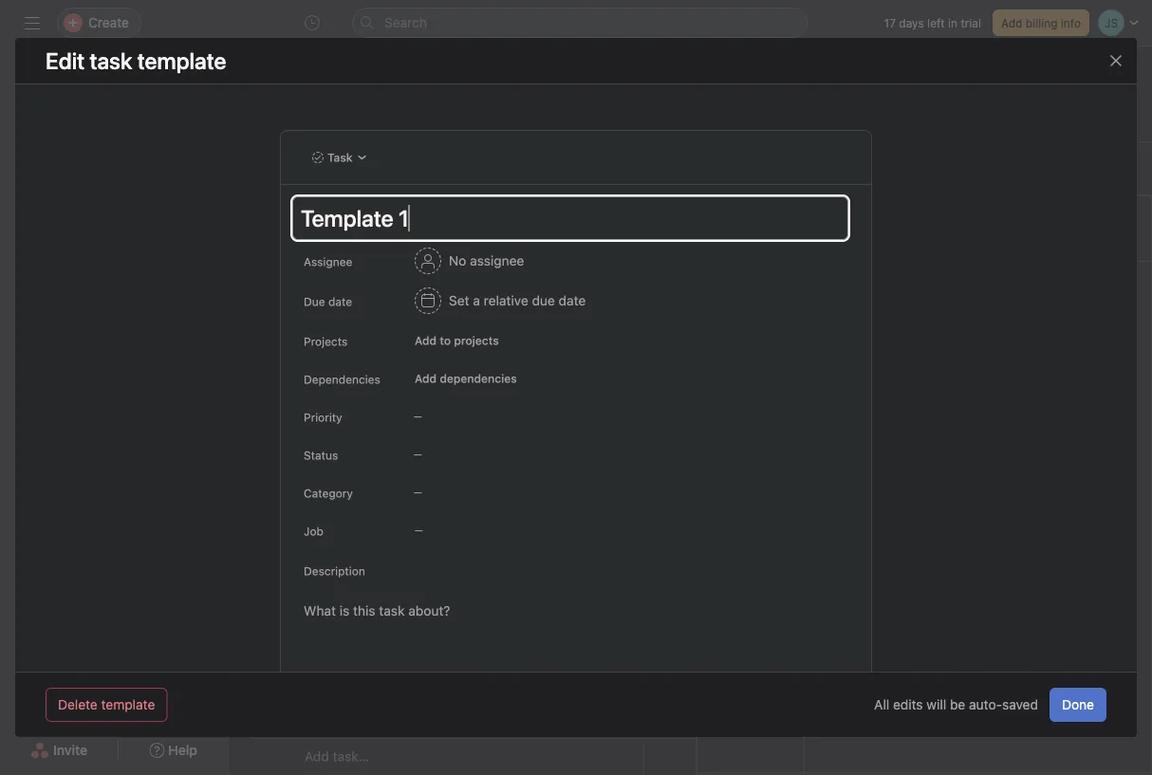 Task type: locate. For each thing, give the bounding box(es) containing it.
— button
[[406, 403, 520, 430], [406, 441, 520, 468], [406, 479, 520, 506]]

insights
[[23, 182, 72, 197]]

share timeline with teammates cell
[[229, 440, 644, 475]]

project
[[968, 432, 1011, 448]]

— button down draft project brief cell
[[406, 441, 520, 468]]

status
[[304, 449, 338, 462]]

task inside row
[[255, 207, 280, 220]]

schedule kickoff meeting cell
[[229, 406, 644, 441]]

0 horizontal spatial customize
[[827, 217, 918, 240]]

2 vertical spatial — button
[[406, 479, 520, 506]]

Share timeline with teammates text field
[[300, 448, 497, 467]]

add task… button for untitled section
[[305, 292, 369, 313]]

1 task… from the top
[[333, 294, 369, 310]]

1 vertical spatial 1
[[735, 658, 740, 671]]

template
[[921, 576, 975, 591], [727, 675, 774, 688], [101, 697, 155, 713]]

add task… button for done
[[305, 658, 369, 679]]

4 add task… row from the top
[[229, 650, 1152, 686]]

add task template button
[[827, 560, 1130, 607]]

global element
[[0, 46, 228, 160]]

dependencies
[[304, 373, 380, 386]]

rules for to do image
[[326, 341, 341, 356]]

2 add task… from the top
[[305, 484, 369, 500]]

edit task template
[[46, 47, 226, 74]]

0 vertical spatial projects
[[304, 335, 348, 348]]

done right saved
[[1062, 697, 1094, 713]]

— down share timeline with teammates cell on the bottom of page
[[414, 487, 422, 498]]

to do
[[282, 339, 321, 357]]

template for add task template
[[921, 576, 975, 591]]

forms
[[827, 340, 872, 358]]

in
[[948, 16, 958, 29]]

all edits will be auto-saved
[[874, 697, 1038, 713]]

0 horizontal spatial 1
[[735, 658, 740, 671]]

2 vertical spatial template
[[101, 697, 155, 713]]

add task… row for done
[[229, 650, 1152, 686]]

1 horizontal spatial task
[[892, 576, 917, 591]]

1 horizontal spatial 1
[[919, 629, 925, 644]]

17
[[884, 16, 896, 29]]

row containing task name
[[229, 195, 1152, 231]]

0 vertical spatial done button
[[282, 609, 319, 643]]

— button down add dependencies
[[406, 403, 520, 430]]

done button right saved
[[1050, 688, 1106, 722]]

cell
[[643, 372, 757, 407], [756, 372, 870, 407], [643, 406, 757, 441], [756, 406, 870, 441], [756, 440, 870, 475]]

untitled section button
[[282, 243, 393, 277]]

0 vertical spatial — button
[[406, 403, 520, 430]]

task… for untitled section
[[333, 294, 369, 310]]

due
[[532, 293, 555, 308]]

search
[[384, 15, 427, 30]]

1 vertical spatial —
[[414, 449, 422, 460]]

1 vertical spatial done
[[1062, 697, 1094, 713]]

add to projects button
[[406, 327, 507, 354]]

add task… row
[[229, 284, 1152, 320], [229, 474, 1152, 510], [229, 562, 1152, 598], [229, 650, 1152, 686], [229, 738, 1152, 774]]

task for task name
[[255, 207, 280, 220]]

home link
[[11, 58, 216, 88]]

projects inside dropdown button
[[23, 379, 74, 395]]

1 vertical spatial category
[[304, 487, 353, 500]]

cross-functional project plan
[[863, 432, 1011, 469]]

add task… for doing
[[305, 572, 369, 588]]

4 task… from the top
[[333, 660, 369, 676]]

task left name
[[255, 207, 280, 220]]

task inside 1 task template
[[744, 658, 766, 671]]

0 vertical spatial customize
[[1064, 87, 1121, 101]]

hide sidebar image
[[25, 15, 40, 30]]

1 — from the top
[[414, 411, 422, 422]]

add task… for done
[[305, 660, 369, 676]]

auto-
[[969, 697, 1002, 713]]

customize
[[1064, 87, 1121, 101], [827, 217, 918, 240]]

task inside button
[[327, 151, 353, 164]]

add inside header to do tree grid
[[305, 484, 329, 500]]

cross-
[[863, 432, 904, 448]]

timeline link
[[511, 117, 579, 138]]

description
[[304, 565, 365, 578]]

0 horizontal spatial done button
[[282, 609, 319, 643]]

0 horizontal spatial template
[[101, 697, 155, 713]]

edits
[[893, 697, 923, 713]]

0 vertical spatial —
[[414, 411, 422, 422]]

add
[[1001, 16, 1022, 29], [305, 294, 329, 310], [415, 334, 437, 347], [415, 372, 437, 385], [864, 382, 888, 398], [305, 484, 329, 500], [305, 572, 329, 588], [864, 576, 888, 591], [305, 660, 329, 676], [305, 749, 329, 764]]

2 — button from the top
[[406, 441, 520, 468]]

1 add task… from the top
[[305, 294, 369, 310]]

add task…
[[305, 294, 369, 310], [305, 484, 369, 500], [305, 572, 369, 588], [305, 660, 369, 676], [305, 749, 369, 764]]

done down description
[[282, 617, 319, 635]]

task for task
[[327, 151, 353, 164]]

delete template
[[58, 697, 155, 713]]

template 1
[[859, 629, 925, 644]]

5 task… from the top
[[333, 749, 369, 764]]

1 add task… row from the top
[[229, 284, 1152, 320]]

insights button
[[0, 180, 72, 199]]

priority
[[304, 411, 342, 424]]

task down list link
[[327, 151, 353, 164]]

search list box
[[352, 8, 808, 38]]

insights element
[[0, 173, 228, 302]]

timeline
[[526, 119, 579, 135]]

0 vertical spatial template
[[921, 576, 975, 591]]

template
[[859, 629, 915, 644]]

0 vertical spatial 1
[[919, 629, 925, 644]]

projects down starred
[[23, 379, 74, 395]]

projects element
[[0, 370, 228, 530]]

—
[[414, 411, 422, 422], [414, 449, 422, 460], [414, 487, 422, 498]]

task button
[[304, 144, 376, 171]]

1 vertical spatial projects
[[23, 379, 74, 395]]

1 horizontal spatial date
[[559, 293, 586, 308]]

customize button
[[1040, 81, 1129, 107]]

3 add task… button from the top
[[305, 570, 369, 591]]

0 horizontal spatial task
[[255, 207, 280, 220]]

projects right the to at the top left
[[304, 335, 348, 348]]

1 vertical spatial — button
[[406, 441, 520, 468]]

be
[[950, 697, 965, 713]]

3 task… from the top
[[333, 572, 369, 588]]

task for add
[[892, 576, 917, 591]]

add inside "button"
[[1001, 16, 1022, 29]]

— down schedule kickoff meeting cell
[[414, 449, 422, 460]]

days
[[899, 16, 924, 29]]

1
[[919, 629, 925, 644], [735, 658, 740, 671]]

task
[[892, 576, 917, 591], [744, 658, 766, 671]]

teams element
[[0, 530, 228, 598]]

draft project brief cell
[[229, 372, 644, 407]]

task inside the "add task template" button
[[892, 576, 917, 591]]

0 vertical spatial done
[[282, 617, 319, 635]]

0 horizontal spatial task
[[744, 658, 766, 671]]

team button
[[0, 537, 57, 556]]

assignee
[[304, 255, 352, 269]]

1 add task… button from the top
[[305, 292, 369, 313]]

0 vertical spatial task
[[892, 576, 917, 591]]

None text field
[[308, 64, 566, 98]]

task…
[[333, 294, 369, 310], [333, 484, 369, 500], [333, 572, 369, 588], [333, 660, 369, 676], [333, 749, 369, 764]]

share
[[985, 87, 1016, 101]]

— button for category
[[406, 479, 520, 506]]

functional
[[904, 432, 965, 448]]

header to do tree grid
[[229, 372, 1152, 510]]

2 vertical spatial —
[[414, 487, 422, 498]]

0 horizontal spatial projects
[[23, 379, 74, 395]]

done button
[[282, 609, 319, 643], [1050, 688, 1106, 722]]

Draft project brief text field
[[300, 380, 419, 399]]

invite button
[[18, 734, 100, 768]]

done button down description
[[282, 609, 319, 643]]

job
[[304, 525, 324, 538]]

4 add task… button from the top
[[305, 658, 369, 679]]

1 vertical spatial template
[[727, 675, 774, 688]]

— button down share timeline with teammates cell on the bottom of page
[[406, 479, 520, 506]]

1 vertical spatial task
[[255, 207, 280, 220]]

add task… button for doing
[[305, 570, 369, 591]]

section
[[342, 251, 393, 269]]

task
[[327, 151, 353, 164], [255, 207, 280, 220]]

close image
[[1108, 53, 1124, 68]]

task template
[[90, 47, 226, 74]]

left
[[927, 16, 945, 29]]

add task… for untitled section
[[305, 294, 369, 310]]

3 add task… row from the top
[[229, 562, 1152, 598]]

4 add task… from the top
[[305, 660, 369, 676]]

home
[[49, 65, 86, 81]]

2 add task… button from the top
[[305, 482, 369, 503]]

row
[[229, 195, 1152, 231], [251, 230, 1152, 232], [229, 372, 1152, 407], [229, 406, 1152, 441], [229, 440, 1152, 475]]

1 horizontal spatial task
[[327, 151, 353, 164]]

2 horizontal spatial template
[[921, 576, 975, 591]]

add task… button
[[305, 292, 369, 313], [305, 482, 369, 503], [305, 570, 369, 591], [305, 658, 369, 679], [305, 746, 369, 767]]

1 horizontal spatial done button
[[1050, 688, 1106, 722]]

1 horizontal spatial projects
[[304, 335, 348, 348]]

untitled
[[282, 251, 338, 269]]

projects
[[304, 335, 348, 348], [23, 379, 74, 395]]

— down draft project brief cell
[[414, 411, 422, 422]]

add dependencies
[[415, 372, 517, 385]]

3 — button from the top
[[406, 479, 520, 506]]

1 vertical spatial task
[[744, 658, 766, 671]]

0 horizontal spatial done
[[282, 617, 319, 635]]

projects button
[[0, 378, 74, 397]]

3 — from the top
[[414, 487, 422, 498]]

name
[[283, 207, 312, 220]]

0 vertical spatial task
[[327, 151, 353, 164]]

template for 1 task template
[[727, 675, 774, 688]]

1 horizontal spatial customize
[[1064, 87, 1121, 101]]

overview
[[270, 119, 329, 135]]

Schedule kickoff meeting text field
[[300, 414, 465, 433]]

2 task… from the top
[[333, 484, 369, 500]]

calendar
[[617, 119, 673, 135]]

to do button
[[282, 331, 321, 365]]

1 — button from the top
[[406, 403, 520, 430]]

date
[[559, 293, 586, 308], [328, 295, 352, 308]]

3 add task… from the top
[[305, 572, 369, 588]]

2 — from the top
[[414, 449, 422, 460]]

0 vertical spatial category
[[1104, 207, 1152, 220]]

1 horizontal spatial template
[[727, 675, 774, 688]]



Task type: describe. For each thing, give the bounding box(es) containing it.
add billing info
[[1001, 16, 1081, 29]]

— button for priority
[[406, 403, 520, 430]]

1 horizontal spatial category
[[1104, 207, 1152, 220]]

1 vertical spatial done button
[[1050, 688, 1106, 722]]

1 horizontal spatial done
[[1062, 697, 1094, 713]]

untitled section
[[282, 251, 393, 269]]

cell for draft project brief cell
[[643, 372, 757, 407]]

set a relative due date button
[[406, 284, 594, 318]]

— button for status
[[406, 441, 520, 468]]

task for 1
[[744, 658, 766, 671]]

add to projects
[[415, 334, 499, 347]]

edit
[[46, 47, 85, 74]]

cross-functional project plan button
[[827, 421, 1130, 480]]

delete template button
[[46, 688, 167, 722]]

1 task template
[[727, 658, 774, 688]]

5 add task… button from the top
[[305, 746, 369, 767]]

starred button
[[0, 309, 70, 328]]

all
[[874, 697, 889, 713]]

5 add task… from the top
[[305, 749, 369, 764]]

— for status
[[414, 449, 422, 460]]

1 vertical spatial customize
[[827, 217, 918, 240]]

billing
[[1026, 16, 1058, 29]]

overview link
[[255, 117, 329, 138]]

— for category
[[414, 487, 422, 498]]

saved
[[1002, 697, 1038, 713]]

forms add form
[[827, 340, 920, 398]]

share button
[[961, 81, 1024, 107]]

add task… row for doing
[[229, 562, 1152, 598]]

task… for doing
[[333, 572, 369, 588]]

starred element
[[0, 302, 228, 370]]

add dependencies button
[[406, 365, 525, 392]]

js
[[878, 87, 892, 101]]

do
[[303, 339, 321, 357]]

cell for schedule kickoff meeting cell
[[643, 406, 757, 441]]

relative
[[484, 293, 528, 308]]

5 add task… row from the top
[[229, 738, 1152, 774]]

0 horizontal spatial category
[[304, 487, 353, 500]]

add billing info button
[[993, 9, 1089, 36]]

doing button
[[282, 521, 323, 555]]

doing
[[282, 529, 323, 547]]

Job text field
[[406, 513, 848, 548]]

list link
[[352, 117, 390, 138]]

due
[[304, 295, 325, 308]]

set a relative due date
[[449, 293, 586, 308]]

list image
[[263, 69, 286, 92]]

cell for share timeline with teammates cell on the bottom of page
[[756, 440, 870, 475]]

add to starred image
[[602, 73, 617, 88]]

task templates
[[827, 534, 934, 552]]

add task… inside header to do tree grid
[[305, 484, 369, 500]]

17 days left in trial
[[884, 16, 981, 29]]

0 horizontal spatial date
[[328, 295, 352, 308]]

task name
[[255, 207, 312, 220]]

no assignee button
[[406, 244, 533, 278]]

invite
[[53, 743, 87, 758]]

add inside button
[[415, 372, 437, 385]]

list
[[367, 119, 390, 135]]

calendar link
[[602, 117, 673, 138]]

1 inside 1 task template
[[735, 658, 740, 671]]

plan
[[863, 453, 889, 469]]

delete
[[58, 697, 98, 713]]

will
[[927, 697, 946, 713]]

due date
[[304, 295, 352, 308]]

no
[[449, 253, 466, 269]]

js button
[[874, 83, 896, 105]]

date inside dropdown button
[[559, 293, 586, 308]]

add task… button inside header to do tree grid
[[305, 482, 369, 503]]

add task… row for untitled section
[[229, 284, 1152, 320]]

a
[[473, 293, 480, 308]]

add task template
[[864, 576, 975, 591]]

2 add task… row from the top
[[229, 474, 1152, 510]]

— for priority
[[414, 411, 422, 422]]

set
[[449, 293, 469, 308]]

projects
[[454, 334, 499, 347]]

dependencies
[[440, 372, 517, 385]]

task… for done
[[333, 660, 369, 676]]

add form button
[[827, 366, 1130, 414]]

Template Name text field
[[292, 196, 848, 240]]

trial
[[961, 16, 981, 29]]

board link
[[435, 117, 488, 138]]

add inside forms add form
[[864, 382, 888, 398]]

customize inside dropdown button
[[1064, 87, 1121, 101]]

search button
[[352, 8, 808, 38]]

assignee
[[470, 253, 524, 269]]

to
[[282, 339, 299, 357]]

no assignee
[[449, 253, 524, 269]]

info
[[1061, 16, 1081, 29]]

board
[[451, 119, 488, 135]]

to
[[440, 334, 451, 347]]

form
[[892, 382, 920, 398]]

team
[[23, 539, 57, 554]]

starred
[[23, 311, 70, 326]]

task… inside header to do tree grid
[[333, 484, 369, 500]]



Task type: vqa. For each thing, say whether or not it's contained in the screenshot.
"assigned" associated with updates
no



